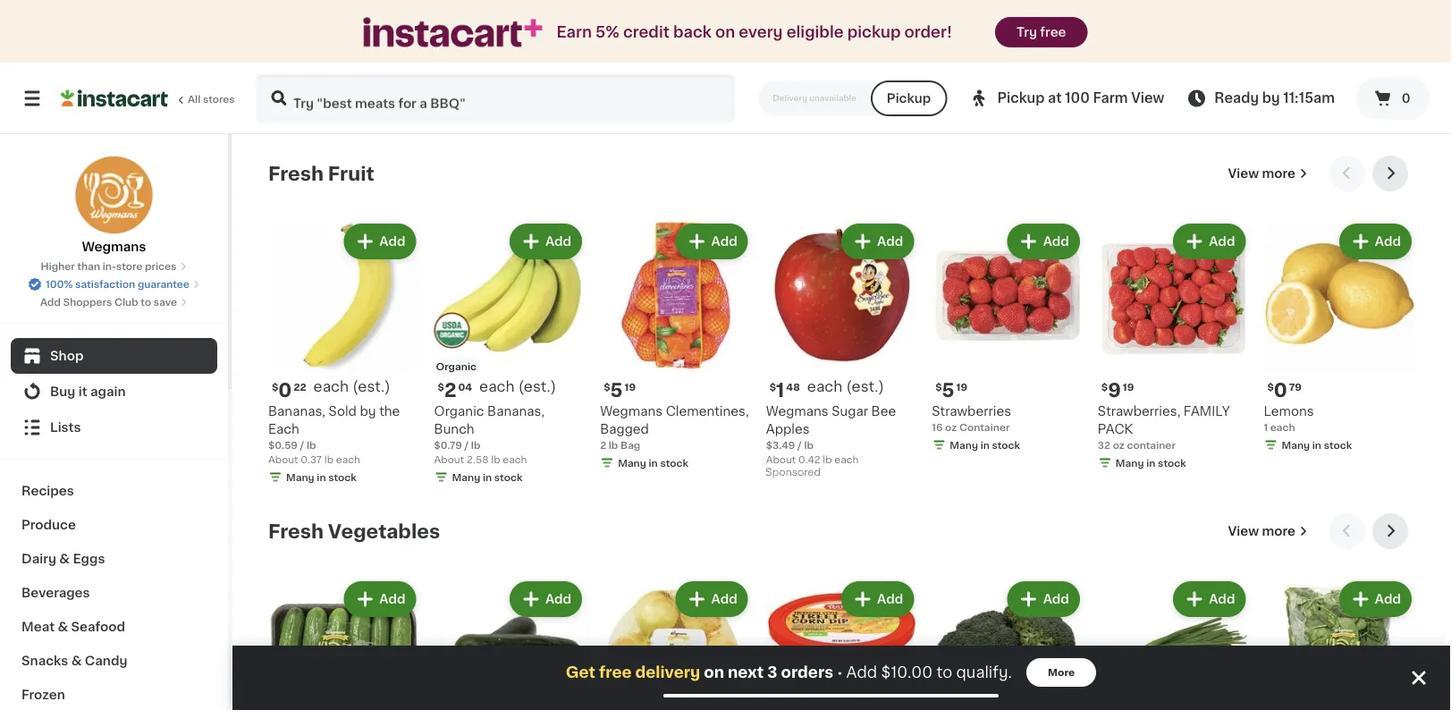 Task type: vqa. For each thing, say whether or not it's contained in the screenshot.


Task type: locate. For each thing, give the bounding box(es) containing it.
(est.) up organic bananas, bunch $0.79 / lb about 2.58 lb each
[[518, 380, 556, 394]]

vegetables
[[328, 522, 440, 541]]

1 vertical spatial by
[[360, 405, 376, 417]]

$ inside the '$ 0 79'
[[1267, 382, 1274, 392]]

2 / from the left
[[465, 440, 469, 450]]

each inside wegmans sugar bee apples $3.49 / lb about 0.42 lb each
[[835, 454, 859, 464]]

pickup for pickup
[[887, 92, 931, 105]]

express icon image
[[363, 17, 542, 47]]

free
[[1040, 26, 1066, 38], [599, 665, 632, 680]]

by left 'the'
[[360, 405, 376, 417]]

1 horizontal spatial free
[[1040, 26, 1066, 38]]

0 for $ 0 22
[[278, 381, 292, 400]]

view for fresh vegetables
[[1228, 525, 1259, 537]]

bee
[[871, 405, 896, 417]]

view more button
[[1221, 156, 1315, 191], [1221, 513, 1315, 549]]

dairy
[[21, 553, 56, 565]]

1
[[776, 381, 784, 400], [1264, 422, 1268, 432]]

by right ready at the top of page
[[1262, 92, 1280, 105]]

pickup inside button
[[887, 92, 931, 105]]

19
[[625, 382, 636, 392], [956, 382, 968, 392], [1123, 382, 1134, 392]]

main content
[[232, 134, 1451, 710]]

1 horizontal spatial bananas,
[[487, 405, 545, 417]]

wegmans up higher than in-store prices link
[[82, 241, 146, 253]]

1 vertical spatial view more
[[1228, 525, 1296, 537]]

organic inside organic bananas, bunch $0.79 / lb about 2.58 lb each
[[434, 405, 484, 417]]

shop
[[50, 350, 84, 362]]

0 horizontal spatial wegmans
[[82, 241, 146, 253]]

1 horizontal spatial (est.)
[[518, 380, 556, 394]]

2 fresh from the top
[[268, 522, 324, 541]]

many in stock for pack
[[1116, 458, 1186, 468]]

$ 5 19 up bagged on the left
[[604, 381, 636, 400]]

1 vertical spatial item carousel region
[[268, 513, 1416, 710]]

all stores
[[188, 94, 235, 104]]

1 5 from the left
[[610, 381, 623, 400]]

$ up strawberries,
[[1102, 382, 1108, 392]]

$
[[272, 382, 278, 392], [438, 382, 444, 392], [604, 382, 610, 392], [770, 382, 776, 392], [936, 382, 942, 392], [1102, 382, 1108, 392], [1267, 382, 1274, 392]]

2 about from the left
[[434, 454, 464, 464]]

1 horizontal spatial pickup
[[997, 92, 1045, 105]]

each right 2.58
[[503, 454, 527, 464]]

each (est.) for 1
[[807, 380, 884, 394]]

2 view more from the top
[[1228, 525, 1296, 537]]

0 horizontal spatial 0
[[278, 381, 292, 400]]

1 vertical spatial view
[[1228, 167, 1259, 180]]

wegmans for wegmans clementines, bagged 2 lb bag
[[600, 405, 663, 417]]

to right $10.00
[[937, 665, 952, 680]]

(est.) inside $0.22 each (estimated) element
[[352, 380, 391, 394]]

0 vertical spatial more
[[1262, 167, 1296, 180]]

many down bag on the bottom left of the page
[[618, 458, 646, 468]]

1 vertical spatial on
[[704, 665, 724, 680]]

1 vertical spatial view more button
[[1221, 513, 1315, 549]]

1 $ from the left
[[272, 382, 278, 392]]

on right back
[[715, 25, 735, 40]]

each
[[268, 423, 299, 435]]

1 horizontal spatial 2
[[600, 440, 606, 450]]

main content containing fresh fruit
[[232, 134, 1451, 710]]

produce
[[21, 519, 76, 531]]

2 more from the top
[[1262, 525, 1296, 537]]

0 vertical spatial on
[[715, 25, 735, 40]]

2 (est.) from the left
[[518, 380, 556, 394]]

1 each (est.) from the left
[[314, 380, 391, 394]]

wegmans up 'apples' at right
[[766, 405, 829, 417]]

recipes
[[21, 485, 74, 497]]

19 for strawberries
[[956, 382, 968, 392]]

higher than in-store prices link
[[41, 259, 187, 274]]

club
[[114, 297, 138, 307]]

3 (est.) from the left
[[846, 380, 884, 394]]

•
[[837, 665, 843, 679]]

5 up the strawberries
[[942, 381, 955, 400]]

1 vertical spatial 2
[[600, 440, 606, 450]]

fresh
[[268, 164, 324, 183], [268, 522, 324, 541]]

$ 9 19
[[1102, 381, 1134, 400]]

1 vertical spatial oz
[[1113, 440, 1125, 450]]

buy
[[50, 385, 75, 398]]

$ inside the $ 9 19
[[1102, 382, 1108, 392]]

lb up 0.42
[[804, 440, 814, 450]]

2
[[444, 381, 456, 400], [600, 440, 606, 450]]

& left candy
[[71, 655, 82, 667]]

2 19 from the left
[[956, 382, 968, 392]]

3 19 from the left
[[1123, 382, 1134, 392]]

0 horizontal spatial by
[[360, 405, 376, 417]]

0 vertical spatial organic
[[436, 361, 477, 371]]

2 view more button from the top
[[1221, 513, 1315, 549]]

1 fresh from the top
[[268, 164, 324, 183]]

wegmans up bagged on the left
[[600, 405, 663, 417]]

bananas, inside organic bananas, bunch $0.79 / lb about 2.58 lb each
[[487, 405, 545, 417]]

shop link
[[11, 338, 217, 374]]

1 19 from the left
[[625, 382, 636, 392]]

meat
[[21, 621, 55, 633]]

pickup at 100 farm view button
[[969, 73, 1165, 123]]

wegmans logo image
[[75, 156, 153, 234]]

2 horizontal spatial /
[[798, 440, 802, 450]]

5 $ from the left
[[936, 382, 942, 392]]

in down 'wegmans clementines, bagged 2 lb bag'
[[649, 458, 658, 468]]

0 horizontal spatial $ 5 19
[[604, 381, 636, 400]]

bananas, down the $ 0 22
[[268, 405, 326, 417]]

on
[[715, 25, 735, 40], [704, 665, 724, 680]]

2 vertical spatial view
[[1228, 525, 1259, 537]]

dairy & eggs
[[21, 553, 105, 565]]

1 horizontal spatial $ 5 19
[[936, 381, 968, 400]]

/ up the 0.37
[[300, 440, 304, 450]]

1 bananas, from the left
[[268, 405, 326, 417]]

& for meat
[[58, 621, 68, 633]]

many in stock down the container at bottom right
[[950, 440, 1020, 450]]

stock
[[992, 440, 1020, 450], [1324, 440, 1352, 450], [660, 458, 689, 468], [1158, 458, 1186, 468], [328, 472, 357, 482], [494, 472, 523, 482]]

strawberries,
[[1098, 405, 1181, 417]]

many in stock down 2.58
[[452, 472, 523, 482]]

pickup left "at"
[[997, 92, 1045, 105]]

0 vertical spatial 1
[[776, 381, 784, 400]]

11:15am
[[1283, 92, 1335, 105]]

try
[[1017, 26, 1037, 38]]

many down the 0.37
[[286, 472, 314, 482]]

view more
[[1228, 167, 1296, 180], [1228, 525, 1296, 537]]

0 vertical spatial oz
[[945, 422, 957, 432]]

in for pack
[[1147, 458, 1156, 468]]

wegmans sugar bee apples $3.49 / lb about 0.42 lb each
[[766, 405, 896, 464]]

0 vertical spatial item carousel region
[[268, 156, 1416, 499]]

pickup
[[847, 25, 901, 40]]

each down lemons
[[1270, 422, 1295, 432]]

in down the container at bottom right
[[981, 440, 990, 450]]

2 item carousel region from the top
[[268, 513, 1416, 710]]

0 horizontal spatial pickup
[[887, 92, 931, 105]]

view
[[1131, 92, 1165, 105], [1228, 167, 1259, 180], [1228, 525, 1259, 537]]

pickup button
[[871, 80, 947, 116]]

orders
[[781, 665, 834, 680]]

0 vertical spatial free
[[1040, 26, 1066, 38]]

2 left 04
[[444, 381, 456, 400]]

/ up 2.58
[[465, 440, 469, 450]]

about inside the bananas, sold by the each $0.59 / lb about 0.37 lb each
[[268, 454, 298, 464]]

view more for vegetables
[[1228, 525, 1296, 537]]

fresh for fresh vegetables
[[268, 522, 324, 541]]

1 vertical spatial free
[[599, 665, 632, 680]]

beverages
[[21, 587, 90, 599]]

1 about from the left
[[268, 454, 298, 464]]

0 vertical spatial fresh
[[268, 164, 324, 183]]

in down lemons 1 each
[[1312, 440, 1322, 450]]

19 up the strawberries
[[956, 382, 968, 392]]

6 $ from the left
[[1102, 382, 1108, 392]]

sugar
[[832, 405, 868, 417]]

1 horizontal spatial 0
[[1274, 381, 1287, 400]]

bananas, sold by the each $0.59 / lb about 0.37 lb each
[[268, 405, 400, 464]]

(est.) for 0
[[352, 380, 391, 394]]

credit
[[623, 25, 670, 40]]

in for each
[[1312, 440, 1322, 450]]

1 item carousel region from the top
[[268, 156, 1416, 499]]

stores
[[203, 94, 235, 104]]

lb right 0.42
[[823, 454, 832, 464]]

$0.59
[[268, 440, 298, 450]]

organic up 04
[[436, 361, 477, 371]]

3 each (est.) from the left
[[807, 380, 884, 394]]

fresh left fruit
[[268, 164, 324, 183]]

higher
[[41, 262, 75, 271]]

container
[[959, 422, 1010, 432]]

bananas, inside the bananas, sold by the each $0.59 / lb about 0.37 lb each
[[268, 405, 326, 417]]

many for each
[[1282, 440, 1310, 450]]

7 $ from the left
[[1267, 382, 1274, 392]]

each (est.) for 0
[[314, 380, 391, 394]]

0 horizontal spatial each (est.)
[[314, 380, 391, 394]]

product group containing 2
[[434, 220, 586, 488]]

1 vertical spatial to
[[937, 665, 952, 680]]

0 horizontal spatial 19
[[625, 382, 636, 392]]

1 vertical spatial more
[[1262, 525, 1296, 537]]

/ inside the bananas, sold by the each $0.59 / lb about 0.37 lb each
[[300, 440, 304, 450]]

0 horizontal spatial bananas,
[[268, 405, 326, 417]]

1 $ 5 19 from the left
[[604, 381, 636, 400]]

1 (est.) from the left
[[352, 380, 391, 394]]

add shoppers club to save
[[40, 297, 177, 307]]

3 / from the left
[[798, 440, 802, 450]]

$ 5 19 for strawberries
[[936, 381, 968, 400]]

4 $ from the left
[[770, 382, 776, 392]]

pickup for pickup at 100 farm view
[[997, 92, 1045, 105]]

each up sold
[[314, 380, 349, 394]]

$ left 48
[[770, 382, 776, 392]]

0 vertical spatial view more button
[[1221, 156, 1315, 191]]

each right the 0.37
[[336, 454, 360, 464]]

organic up bunch
[[434, 405, 484, 417]]

free for try
[[1040, 26, 1066, 38]]

than
[[77, 262, 100, 271]]

bananas, down $2.04 each (estimated) element
[[487, 405, 545, 417]]

2 $ 5 19 from the left
[[936, 381, 968, 400]]

about down "$0.79"
[[434, 454, 464, 464]]

many down lemons 1 each
[[1282, 440, 1310, 450]]

frozen link
[[11, 678, 217, 710]]

oz inside strawberries, family pack 32 oz container
[[1113, 440, 1125, 450]]

0 inside button
[[1402, 92, 1411, 105]]

view more for fruit
[[1228, 167, 1296, 180]]

organic for organic bananas, bunch $0.79 / lb about 2.58 lb each
[[434, 405, 484, 417]]

/ up 0.42
[[798, 440, 802, 450]]

2 $ from the left
[[438, 382, 444, 392]]

$ left 79
[[1267, 382, 1274, 392]]

each right 04
[[479, 380, 515, 394]]

stock for lemons
[[1324, 440, 1352, 450]]

0 vertical spatial 2
[[444, 381, 456, 400]]

2 horizontal spatial each (est.)
[[807, 380, 884, 394]]

wegmans for wegmans
[[82, 241, 146, 253]]

in down the 0.37
[[317, 472, 326, 482]]

1 horizontal spatial each (est.)
[[479, 380, 556, 394]]

many in stock down bag on the bottom left of the page
[[618, 458, 689, 468]]

pickup down order!
[[887, 92, 931, 105]]

eligible
[[787, 25, 844, 40]]

2 horizontal spatial wegmans
[[766, 405, 829, 417]]

& for snacks
[[71, 655, 82, 667]]

19 right 9
[[1123, 382, 1134, 392]]

$ up bagged on the left
[[604, 382, 610, 392]]

(est.) for 2
[[518, 380, 556, 394]]

each (est.) up sugar
[[807, 380, 884, 394]]

0 horizontal spatial to
[[141, 297, 151, 307]]

strawberries 16 oz container
[[932, 405, 1011, 432]]

0 horizontal spatial 1
[[776, 381, 784, 400]]

1 horizontal spatial about
[[434, 454, 464, 464]]

in down 2.58
[[483, 472, 492, 482]]

1 view more from the top
[[1228, 167, 1296, 180]]

each (est.) inside $0.22 each (estimated) element
[[314, 380, 391, 394]]

Search field
[[258, 75, 734, 122]]

1 left 48
[[776, 381, 784, 400]]

in
[[981, 440, 990, 450], [1312, 440, 1322, 450], [649, 458, 658, 468], [1147, 458, 1156, 468], [317, 472, 326, 482], [483, 472, 492, 482]]

fresh for fresh fruit
[[268, 164, 324, 183]]

1 horizontal spatial to
[[937, 665, 952, 680]]

1 down lemons
[[1264, 422, 1268, 432]]

0 vertical spatial &
[[59, 553, 70, 565]]

shoppers
[[63, 297, 112, 307]]

lb up 2.58
[[471, 440, 481, 450]]

free right try
[[1040, 26, 1066, 38]]

& left eggs
[[59, 553, 70, 565]]

(est.) inside $2.04 each (estimated) element
[[518, 380, 556, 394]]

0 horizontal spatial (est.)
[[352, 380, 391, 394]]

each (est.) inside $1.48 each (estimated) element
[[807, 380, 884, 394]]

2 horizontal spatial (est.)
[[846, 380, 884, 394]]

each (est.) right 04
[[479, 380, 556, 394]]

back
[[673, 25, 712, 40]]

2 horizontal spatial 0
[[1402, 92, 1411, 105]]

/ inside organic bananas, bunch $0.79 / lb about 2.58 lb each
[[465, 440, 469, 450]]

19 up bagged on the left
[[625, 382, 636, 392]]

many down the container at bottom right
[[950, 440, 978, 450]]

19 inside the $ 9 19
[[1123, 382, 1134, 392]]

& right meat
[[58, 621, 68, 633]]

$ left 04
[[438, 382, 444, 392]]

2 down bagged on the left
[[600, 440, 606, 450]]

oz right the '16'
[[945, 422, 957, 432]]

item badge image
[[434, 313, 470, 348]]

9
[[1108, 381, 1121, 400]]

about down $3.49
[[766, 454, 796, 464]]

many in stock down the container
[[1116, 458, 1186, 468]]

0 horizontal spatial 2
[[444, 381, 456, 400]]

1 vertical spatial fresh
[[268, 522, 324, 541]]

(est.) up 'the'
[[352, 380, 391, 394]]

2 horizontal spatial 19
[[1123, 382, 1134, 392]]

many in stock for each
[[1282, 440, 1352, 450]]

stock for wegmans
[[660, 458, 689, 468]]

1 horizontal spatial 19
[[956, 382, 968, 392]]

to left save
[[141, 297, 151, 307]]

1 horizontal spatial oz
[[1113, 440, 1125, 450]]

0 horizontal spatial free
[[599, 665, 632, 680]]

1 / from the left
[[300, 440, 304, 450]]

wegmans inside wegmans sugar bee apples $3.49 / lb about 0.42 lb each
[[766, 405, 829, 417]]

many down the container
[[1116, 458, 1144, 468]]

$ 0 22
[[272, 381, 306, 400]]

many in stock down lemons 1 each
[[1282, 440, 1352, 450]]

each (est.) inside $2.04 each (estimated) element
[[479, 380, 556, 394]]

more
[[1048, 668, 1075, 677]]

5 up bagged on the left
[[610, 381, 623, 400]]

it
[[78, 385, 87, 398]]

each
[[314, 380, 349, 394], [479, 380, 515, 394], [807, 380, 843, 394], [1270, 422, 1295, 432], [336, 454, 360, 464], [503, 454, 527, 464], [835, 454, 859, 464]]

fresh down the 0.37
[[268, 522, 324, 541]]

(est.) inside $1.48 each (estimated) element
[[846, 380, 884, 394]]

2 vertical spatial &
[[71, 655, 82, 667]]

$ up the '16'
[[936, 382, 942, 392]]

free inside treatment tracker modal dialog
[[599, 665, 632, 680]]

oz right 32 on the bottom right
[[1113, 440, 1125, 450]]

$ left 22 at the bottom
[[272, 382, 278, 392]]

add inside treatment tracker modal dialog
[[846, 665, 877, 680]]

strawberries, family pack 32 oz container
[[1098, 405, 1230, 450]]

stock for strawberries
[[992, 440, 1020, 450]]

1 vertical spatial 1
[[1264, 422, 1268, 432]]

item carousel region containing fresh fruit
[[268, 156, 1416, 499]]

1 more from the top
[[1262, 167, 1296, 180]]

bananas,
[[268, 405, 326, 417], [487, 405, 545, 417]]

pickup
[[997, 92, 1045, 105], [887, 92, 931, 105]]

item carousel region
[[268, 156, 1416, 499], [268, 513, 1416, 710]]

2 bananas, from the left
[[487, 405, 545, 417]]

0 horizontal spatial about
[[268, 454, 298, 464]]

each (est.) up sold
[[314, 380, 391, 394]]

2 each (est.) from the left
[[479, 380, 556, 394]]

$ 5 19
[[604, 381, 636, 400], [936, 381, 968, 400]]

bagged
[[600, 423, 649, 435]]

add
[[379, 235, 406, 248], [545, 235, 572, 248], [711, 235, 737, 248], [877, 235, 903, 248], [1043, 235, 1069, 248], [1209, 235, 1235, 248], [1375, 235, 1401, 248], [40, 297, 61, 307], [379, 593, 406, 605], [545, 593, 572, 605], [711, 593, 737, 605], [877, 593, 903, 605], [1043, 593, 1069, 605], [1209, 593, 1235, 605], [1375, 593, 1401, 605], [846, 665, 877, 680]]

each right 0.42
[[835, 454, 859, 464]]

None search field
[[256, 73, 735, 123]]

pickup inside popup button
[[997, 92, 1045, 105]]

1 vertical spatial organic
[[434, 405, 484, 417]]

0 horizontal spatial 5
[[610, 381, 623, 400]]

product group
[[268, 220, 420, 488], [434, 220, 586, 488], [600, 220, 752, 474], [766, 220, 918, 482], [932, 220, 1084, 456], [1098, 220, 1250, 474], [1264, 220, 1416, 456], [268, 578, 420, 710], [434, 578, 586, 710], [600, 578, 752, 710], [766, 578, 918, 710], [932, 578, 1084, 710], [1098, 578, 1250, 710], [1264, 578, 1416, 710]]

1 horizontal spatial by
[[1262, 92, 1280, 105]]

add inside add shoppers club to save link
[[40, 297, 61, 307]]

oz
[[945, 422, 957, 432], [1113, 440, 1125, 450]]

(est.) for 1
[[846, 380, 884, 394]]

$ 5 19 up the strawberries
[[936, 381, 968, 400]]

wegmans inside 'wegmans clementines, bagged 2 lb bag'
[[600, 405, 663, 417]]

in down the container
[[1147, 458, 1156, 468]]

1 horizontal spatial /
[[465, 440, 469, 450]]

earn
[[557, 25, 592, 40]]

more for fresh vegetables
[[1262, 525, 1296, 537]]

2 5 from the left
[[942, 381, 955, 400]]

1 horizontal spatial wegmans
[[600, 405, 663, 417]]

item carousel region containing fresh vegetables
[[268, 513, 1416, 710]]

1 view more button from the top
[[1221, 156, 1315, 191]]

1 for lemons
[[1264, 422, 1268, 432]]

about down the $0.59
[[268, 454, 298, 464]]

0 horizontal spatial /
[[300, 440, 304, 450]]

0 horizontal spatial oz
[[945, 422, 957, 432]]

more button
[[1027, 658, 1096, 687]]

1 inside lemons 1 each
[[1264, 422, 1268, 432]]

on inside treatment tracker modal dialog
[[704, 665, 724, 680]]

lb left bag on the bottom left of the page
[[609, 440, 618, 450]]

5%
[[596, 25, 619, 40]]

$ inside the $ 0 22
[[272, 382, 278, 392]]

1 vertical spatial &
[[58, 621, 68, 633]]

about
[[268, 454, 298, 464], [434, 454, 464, 464], [766, 454, 796, 464]]

3 about from the left
[[766, 454, 796, 464]]

1 horizontal spatial 1
[[1264, 422, 1268, 432]]

treatment tracker modal dialog
[[232, 646, 1451, 710]]

free right get
[[599, 665, 632, 680]]

0 vertical spatial view more
[[1228, 167, 1296, 180]]

1 horizontal spatial 5
[[942, 381, 955, 400]]

(est.) up sugar
[[846, 380, 884, 394]]

2 horizontal spatial about
[[766, 454, 796, 464]]

on left next
[[704, 665, 724, 680]]

each inside lemons 1 each
[[1270, 422, 1295, 432]]



Task type: describe. For each thing, give the bounding box(es) containing it.
meat & seafood link
[[11, 610, 217, 644]]

to inside treatment tracker modal dialog
[[937, 665, 952, 680]]

candy
[[85, 655, 127, 667]]

lb up the 0.37
[[307, 440, 316, 450]]

many down 2.58
[[452, 472, 480, 482]]

5 for strawberries
[[942, 381, 955, 400]]

$ 5 19 for wegmans clementines, bagged
[[604, 381, 636, 400]]

lists
[[50, 421, 81, 434]]

0 button
[[1357, 77, 1430, 120]]

buy it again
[[50, 385, 126, 398]]

family
[[1184, 405, 1230, 417]]

get
[[566, 665, 596, 680]]

the
[[379, 405, 400, 417]]

$ 1 48
[[770, 381, 800, 400]]

fruit
[[328, 164, 374, 183]]

many in stock for oz
[[950, 440, 1020, 450]]

in for oz
[[981, 440, 990, 450]]

recipes link
[[11, 474, 217, 508]]

each (est.) for 2
[[479, 380, 556, 394]]

0.37
[[301, 454, 322, 464]]

snacks & candy link
[[11, 644, 217, 678]]

ready by 11:15am link
[[1186, 88, 1335, 109]]

sponsored badge image
[[766, 468, 820, 478]]

instacart logo image
[[61, 88, 168, 109]]

1 for $
[[776, 381, 784, 400]]

qualify.
[[956, 665, 1012, 680]]

eggs
[[73, 553, 105, 565]]

wegmans for wegmans sugar bee apples $3.49 / lb about 0.42 lb each
[[766, 405, 829, 417]]

guarantee
[[138, 279, 189, 289]]

snacks & candy
[[21, 655, 127, 667]]

many for bagged
[[618, 458, 646, 468]]

$ 0 79
[[1267, 381, 1302, 400]]

again
[[90, 385, 126, 398]]

100%
[[46, 279, 73, 289]]

$ inside $ 2 04
[[438, 382, 444, 392]]

apples
[[766, 423, 810, 435]]

ready
[[1215, 92, 1259, 105]]

save
[[154, 297, 177, 307]]

& for dairy
[[59, 553, 70, 565]]

clementines,
[[666, 405, 749, 417]]

bag
[[621, 440, 640, 450]]

organic bananas, bunch $0.79 / lb about 2.58 lb each
[[434, 405, 545, 464]]

produce link
[[11, 508, 217, 542]]

delivery
[[635, 665, 700, 680]]

48
[[786, 382, 800, 392]]

$2.04 each (estimated) element
[[434, 379, 586, 402]]

0 for $ 0 79
[[1274, 381, 1287, 400]]

sold
[[329, 405, 357, 417]]

16
[[932, 422, 943, 432]]

$10.00
[[881, 665, 933, 680]]

about inside organic bananas, bunch $0.79 / lb about 2.58 lb each
[[434, 454, 464, 464]]

100% satisfaction guarantee button
[[28, 274, 200, 292]]

prices
[[145, 262, 177, 271]]

in-
[[103, 262, 116, 271]]

0 vertical spatial view
[[1131, 92, 1165, 105]]

all
[[188, 94, 201, 104]]

5 for wegmans clementines, bagged
[[610, 381, 623, 400]]

in for bagged
[[649, 458, 658, 468]]

meat & seafood
[[21, 621, 125, 633]]

wegmans clementines, bagged 2 lb bag
[[600, 405, 749, 450]]

lemons 1 each
[[1264, 405, 1314, 432]]

2 inside 'wegmans clementines, bagged 2 lb bag'
[[600, 440, 606, 450]]

about inside wegmans sugar bee apples $3.49 / lb about 0.42 lb each
[[766, 454, 796, 464]]

bunch
[[434, 423, 475, 435]]

0.42
[[799, 454, 820, 464]]

more for fresh fruit
[[1262, 167, 1296, 180]]

0 vertical spatial by
[[1262, 92, 1280, 105]]

product group containing 9
[[1098, 220, 1250, 474]]

each inside the bananas, sold by the each $0.59 / lb about 0.37 lb each
[[336, 454, 360, 464]]

$ inside $ 1 48
[[770, 382, 776, 392]]

lb right the 0.37
[[324, 454, 334, 464]]

$0.79
[[434, 440, 462, 450]]

order!
[[905, 25, 952, 40]]

fresh vegetables
[[268, 522, 440, 541]]

many for pack
[[1116, 458, 1144, 468]]

stock for strawberries,
[[1158, 458, 1186, 468]]

100% satisfaction guarantee
[[46, 279, 189, 289]]

lists link
[[11, 410, 217, 445]]

many for oz
[[950, 440, 978, 450]]

oz inside strawberries 16 oz container
[[945, 422, 957, 432]]

many in stock for bagged
[[618, 458, 689, 468]]

19 for wegmans
[[625, 382, 636, 392]]

earn 5% credit back on every eligible pickup order!
[[557, 25, 952, 40]]

container
[[1127, 440, 1176, 450]]

$1.48 each (estimated) element
[[766, 379, 918, 402]]

buy it again link
[[11, 374, 217, 410]]

by inside the bananas, sold by the each $0.59 / lb about 0.37 lb each
[[360, 405, 376, 417]]

product group containing 1
[[766, 220, 918, 482]]

lb inside 'wegmans clementines, bagged 2 lb bag'
[[609, 440, 618, 450]]

3
[[767, 665, 778, 680]]

100
[[1065, 92, 1090, 105]]

lb right 2.58
[[491, 454, 500, 464]]

view for fresh fruit
[[1228, 167, 1259, 180]]

$ 2 04
[[438, 381, 472, 400]]

strawberries
[[932, 405, 1011, 417]]

free for get
[[599, 665, 632, 680]]

$0.22 each (estimated) element
[[268, 379, 420, 402]]

organic for organic
[[436, 361, 477, 371]]

view more button for fresh fruit
[[1221, 156, 1315, 191]]

2.58
[[467, 454, 489, 464]]

32
[[1098, 440, 1111, 450]]

get free delivery on next 3 orders • add $10.00 to qualify.
[[566, 665, 1012, 680]]

higher than in-store prices
[[41, 262, 177, 271]]

each right 48
[[807, 380, 843, 394]]

satisfaction
[[75, 279, 135, 289]]

farm
[[1093, 92, 1128, 105]]

at
[[1048, 92, 1062, 105]]

79
[[1289, 382, 1302, 392]]

pack
[[1098, 423, 1133, 435]]

try free
[[1017, 26, 1066, 38]]

each inside organic bananas, bunch $0.79 / lb about 2.58 lb each
[[503, 454, 527, 464]]

19 for strawberries,
[[1123, 382, 1134, 392]]

04
[[458, 382, 472, 392]]

ready by 11:15am
[[1215, 92, 1335, 105]]

service type group
[[759, 80, 947, 116]]

snacks
[[21, 655, 68, 667]]

store
[[116, 262, 143, 271]]

3 $ from the left
[[604, 382, 610, 392]]

lemons
[[1264, 405, 1314, 417]]

view more button for fresh vegetables
[[1221, 513, 1315, 549]]

every
[[739, 25, 783, 40]]

0 vertical spatial to
[[141, 297, 151, 307]]

/ inside wegmans sugar bee apples $3.49 / lb about 0.42 lb each
[[798, 440, 802, 450]]

beverages link
[[11, 576, 217, 610]]

frozen
[[21, 689, 65, 701]]

many in stock down the 0.37
[[286, 472, 357, 482]]

22
[[294, 382, 306, 392]]



